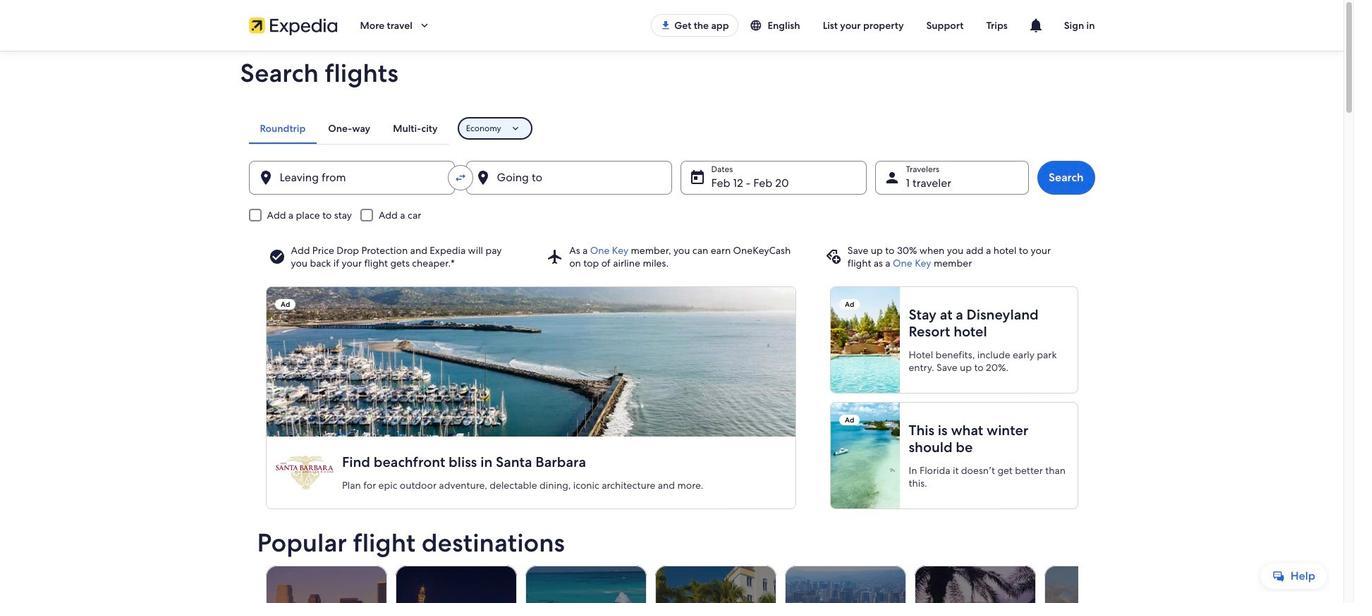 Task type: vqa. For each thing, say whether or not it's contained in the screenshot.
Popular flight destinations "region"
yes



Task type: locate. For each thing, give the bounding box(es) containing it.
las vegas flights image
[[395, 566, 517, 603]]

communication center icon image
[[1028, 17, 1045, 34]]

small image
[[750, 19, 768, 32]]

download the app button image
[[661, 20, 672, 31]]

main content
[[0, 51, 1344, 603]]

tab list
[[249, 113, 449, 144]]

miami flights image
[[655, 566, 776, 603]]

los angeles flights image
[[266, 566, 387, 603]]

honolulu flights image
[[785, 566, 906, 603]]



Task type: describe. For each thing, give the bounding box(es) containing it.
orlando flights image
[[915, 566, 1036, 603]]

swap origin and destination values image
[[454, 171, 467, 184]]

cancun flights image
[[525, 566, 647, 603]]

more travel image
[[418, 19, 431, 32]]

expedia logo image
[[249, 16, 338, 35]]

popular flight destinations region
[[249, 529, 1166, 603]]

new york flights image
[[1045, 566, 1166, 603]]



